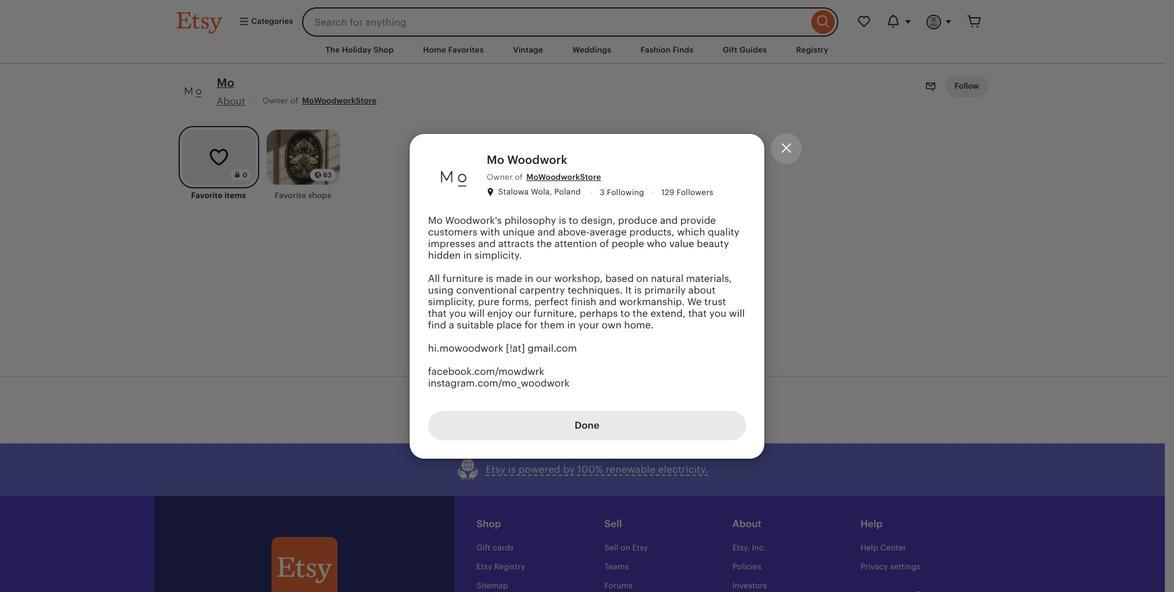 Task type: vqa. For each thing, say whether or not it's contained in the screenshot.
the right Owner of MoWoodworkStore
yes



Task type: locate. For each thing, give the bounding box(es) containing it.
carpentry
[[520, 284, 565, 296]]

to inside mo woodwork's philosophy is to design, produce and provide customers with unique and above-average products, which quality impresses and attracts the attention of people who value beauty hidden in simplicity.
[[569, 214, 579, 226]]

etsy down gift
[[477, 562, 492, 571]]

1 vertical spatial items
[[593, 362, 619, 373]]

1 vertical spatial on
[[621, 543, 631, 552]]

0 vertical spatial help
[[861, 518, 883, 530]]

owner of mowoodworkstore for the leftmost mowoodworkstore link
[[263, 96, 377, 105]]

banner
[[154, 0, 1011, 37]]

will right trust
[[729, 307, 745, 319]]

about down mo button
[[217, 95, 245, 107]]

1 vertical spatial mowoodworkstore link
[[527, 172, 601, 183]]

mo
[[217, 77, 234, 89], [487, 153, 505, 166], [428, 214, 443, 226]]

owner inside about mo dialog
[[487, 173, 513, 182]]

0 vertical spatial owner of mowoodworkstore
[[263, 96, 377, 105]]

our right enjoy
[[515, 307, 531, 319]]

you right find
[[449, 307, 467, 319]]

you right we
[[710, 307, 727, 319]]

etsy is powered by 100% renewable electricity.
[[486, 464, 709, 475]]

0 horizontal spatial in
[[464, 249, 472, 261]]

2 vertical spatial to
[[574, 334, 591, 356]]

1 vertical spatial owner
[[487, 173, 513, 182]]

to inside nothing to see here this person's favorite items are private.
[[574, 334, 591, 356]]

privacy settings link
[[861, 562, 921, 571]]

0 vertical spatial items
[[225, 191, 246, 200]]

1 vertical spatial of
[[515, 173, 523, 182]]

0 horizontal spatial on
[[621, 543, 631, 552]]

about
[[217, 95, 245, 107], [733, 518, 762, 530]]

1 horizontal spatial owner of mowoodworkstore
[[487, 173, 601, 182]]

facebook.com/mowdwrk
[[428, 366, 545, 377]]

etsy
[[486, 464, 506, 475], [633, 543, 648, 552], [477, 562, 492, 571]]

facebook.com/mowdwrk instagram.com/mo_woodwork
[[428, 366, 570, 389]]

the down philosophy
[[537, 238, 552, 249]]

1 horizontal spatial the
[[633, 307, 648, 319]]

2 sell from the top
[[605, 543, 619, 552]]

our
[[536, 273, 552, 284], [515, 307, 531, 319]]

0 vertical spatial mo
[[217, 77, 234, 89]]

1 horizontal spatial will
[[729, 307, 745, 319]]

help
[[861, 518, 883, 530], [861, 543, 879, 552]]

0 vertical spatial of
[[291, 96, 298, 105]]

larger xs image
[[912, 590, 927, 592]]

that left a in the left bottom of the page
[[428, 307, 447, 319]]

1 horizontal spatial favorite
[[275, 191, 306, 200]]

policies link
[[733, 562, 762, 571]]

mo for mo woodwork
[[487, 153, 505, 166]]

menu bar
[[154, 37, 1011, 64]]

for
[[525, 319, 538, 331]]

2 vertical spatial of
[[600, 238, 609, 249]]

etsy for etsy is powered by 100% renewable electricity.
[[486, 464, 506, 475]]

the left extend,
[[633, 307, 648, 319]]

0 vertical spatial sell
[[605, 518, 622, 530]]

0 vertical spatial etsy
[[486, 464, 506, 475]]

1 horizontal spatial owner
[[487, 173, 513, 182]]

workshop,
[[555, 273, 603, 284]]

on right it at the right of page
[[637, 273, 649, 284]]

0 horizontal spatial about
[[217, 95, 245, 107]]

and up "own"
[[599, 296, 617, 307]]

to up attention
[[569, 214, 579, 226]]

0 horizontal spatial will
[[469, 307, 485, 319]]

suitable
[[457, 319, 494, 331]]

that down about
[[689, 307, 707, 319]]

mo up 'impresses'
[[428, 214, 443, 226]]

0 vertical spatial about
[[217, 95, 245, 107]]

2 help from the top
[[861, 543, 879, 552]]

a
[[449, 319, 454, 331]]

about mo dialog
[[0, 0, 1175, 592]]

you
[[449, 307, 467, 319], [710, 307, 727, 319]]

1 help from the top
[[861, 518, 883, 530]]

on
[[637, 273, 649, 284], [621, 543, 631, 552]]

1 you from the left
[[449, 307, 467, 319]]

0 horizontal spatial of
[[291, 96, 298, 105]]

1 horizontal spatial mowoodworkstore
[[527, 173, 601, 182]]

to
[[569, 214, 579, 226], [621, 307, 630, 319], [574, 334, 591, 356]]

1 horizontal spatial on
[[637, 273, 649, 284]]

mowoodworkstore link
[[302, 96, 377, 107], [527, 172, 601, 183]]

2 vertical spatial in
[[567, 319, 576, 331]]

2 horizontal spatial mo
[[487, 153, 505, 166]]

our up perfect
[[536, 273, 552, 284]]

1 vertical spatial the
[[633, 307, 648, 319]]

0 vertical spatial in
[[464, 249, 472, 261]]

techniques.
[[568, 284, 623, 296]]

on up 'teams' link
[[621, 543, 631, 552]]

block this person button
[[543, 410, 623, 421]]

1 horizontal spatial our
[[536, 273, 552, 284]]

1 vertical spatial about
[[733, 518, 762, 530]]

of inside mo woodwork's philosophy is to design, produce and provide customers with unique and above-average products, which quality impresses and attracts the attention of people who value beauty hidden in simplicity.
[[600, 238, 609, 249]]

mowoodworkstore
[[302, 96, 377, 105], [527, 173, 601, 182]]

0 horizontal spatial favorite
[[191, 191, 223, 200]]

mo up stalowa on the left top of page
[[487, 153, 505, 166]]

0 vertical spatial on
[[637, 273, 649, 284]]

of for mowoodworkstore link within about mo dialog
[[515, 173, 523, 182]]

people
[[612, 238, 644, 249]]

sell for sell on etsy
[[605, 543, 619, 552]]

mo for mo
[[217, 77, 234, 89]]

1 vertical spatial mowoodworkstore
[[527, 173, 601, 182]]

nothing
[[503, 334, 570, 356]]

favorite
[[191, 191, 223, 200], [275, 191, 306, 200]]

woodwork's
[[445, 214, 502, 226]]

1 horizontal spatial mo
[[428, 214, 443, 226]]

mowoodworkstore link inside about mo dialog
[[527, 172, 601, 183]]

all
[[428, 273, 440, 284]]

1 vertical spatial in
[[525, 273, 534, 284]]

items
[[225, 191, 246, 200], [593, 362, 619, 373]]

owner of mowoodworkstore inside about mo dialog
[[487, 173, 601, 182]]

will left enjoy
[[469, 307, 485, 319]]

favorite for favorite shops
[[275, 191, 306, 200]]

and left above-
[[538, 226, 555, 238]]

owner for mowoodworkstore link within about mo dialog
[[487, 173, 513, 182]]

2 that from the left
[[689, 307, 707, 319]]

0 horizontal spatial our
[[515, 307, 531, 319]]

1 vertical spatial sell
[[605, 543, 619, 552]]

etsy inside button
[[486, 464, 506, 475]]

favorite shops
[[275, 191, 331, 200]]

1 vertical spatial to
[[621, 307, 630, 319]]

1 horizontal spatial that
[[689, 307, 707, 319]]

0 horizontal spatial mowoodworkstore link
[[302, 96, 377, 107]]

1 horizontal spatial mowoodworkstore link
[[527, 172, 601, 183]]

0 vertical spatial mowoodworkstore link
[[302, 96, 377, 107]]

to down it at the right of page
[[621, 307, 630, 319]]

finish
[[571, 296, 597, 307]]

2 vertical spatial etsy
[[477, 562, 492, 571]]

home.
[[624, 319, 654, 331]]

1 vertical spatial help
[[861, 543, 879, 552]]

owner of mowoodworkstore
[[263, 96, 377, 105], [487, 173, 601, 182]]

sell up sell on etsy link
[[605, 518, 622, 530]]

is left made
[[486, 273, 493, 284]]

teams link
[[605, 562, 629, 571]]

mo button
[[217, 75, 234, 92]]

is inside button
[[508, 464, 516, 475]]

privacy settings
[[861, 562, 921, 571]]

your
[[579, 319, 599, 331]]

in right hidden
[[464, 249, 472, 261]]

etsy registry
[[477, 562, 525, 571]]

1 horizontal spatial you
[[710, 307, 727, 319]]

mo inside mo woodwork's philosophy is to design, produce and provide customers with unique and above-average products, which quality impresses and attracts the attention of people who value beauty hidden in simplicity.
[[428, 214, 443, 226]]

owner right about button
[[263, 96, 288, 105]]

average
[[590, 226, 627, 238]]

impresses
[[428, 238, 476, 249]]

1 vertical spatial our
[[515, 307, 531, 319]]

0 horizontal spatial mo
[[217, 77, 234, 89]]

1 favorite from the left
[[191, 191, 223, 200]]

mo woodwork
[[487, 153, 568, 166]]

help center
[[861, 543, 907, 552]]

0 horizontal spatial owner
[[263, 96, 288, 105]]

is
[[559, 214, 566, 226], [486, 273, 493, 284], [635, 284, 642, 296], [508, 464, 516, 475]]

etsy is powered by 100% renewable electricity. button
[[457, 458, 709, 481]]

owner for the leftmost mowoodworkstore link
[[263, 96, 288, 105]]

2 vertical spatial mo
[[428, 214, 443, 226]]

0 horizontal spatial that
[[428, 307, 447, 319]]

this
[[571, 410, 588, 421]]

1 vertical spatial etsy
[[633, 543, 648, 552]]

items down 0
[[225, 191, 246, 200]]

owner
[[263, 96, 288, 105], [487, 173, 513, 182]]

0 vertical spatial the
[[537, 238, 552, 249]]

enjoy
[[487, 307, 513, 319]]

of
[[291, 96, 298, 105], [515, 173, 523, 182], [600, 238, 609, 249]]

in right made
[[525, 273, 534, 284]]

1 vertical spatial mo
[[487, 153, 505, 166]]

2 horizontal spatial of
[[600, 238, 609, 249]]

to down your at the bottom of the page
[[574, 334, 591, 356]]

beauty
[[697, 238, 729, 249]]

etsy left powered
[[486, 464, 506, 475]]

0 vertical spatial owner
[[263, 96, 288, 105]]

2 horizontal spatial in
[[567, 319, 576, 331]]

favorite
[[554, 362, 590, 373]]

made
[[496, 273, 522, 284]]

0 horizontal spatial owner of mowoodworkstore
[[263, 96, 377, 105]]

etsy up forums 'link'
[[633, 543, 648, 552]]

2 will from the left
[[729, 307, 745, 319]]

is up attention
[[559, 214, 566, 226]]

unique
[[503, 226, 535, 238]]

1 horizontal spatial items
[[593, 362, 619, 373]]

mo up about button
[[217, 77, 234, 89]]

0 horizontal spatial the
[[537, 238, 552, 249]]

in inside mo woodwork's philosophy is to design, produce and provide customers with unique and above-average products, which quality impresses and attracts the attention of people who value beauty hidden in simplicity.
[[464, 249, 472, 261]]

0
[[243, 171, 247, 179]]

help up privacy at bottom
[[861, 543, 879, 552]]

2 favorite from the left
[[275, 191, 306, 200]]

based
[[606, 273, 634, 284]]

help up help center
[[861, 518, 883, 530]]

in left your at the bottom of the page
[[567, 319, 576, 331]]

them
[[541, 319, 565, 331]]

with
[[480, 226, 500, 238]]

mowoodworkstore inside about mo dialog
[[527, 173, 601, 182]]

items inside nothing to see here this person's favorite items are private.
[[593, 362, 619, 373]]

gift cards link
[[477, 543, 514, 552]]

None search field
[[302, 7, 838, 37]]

attracts
[[498, 238, 534, 249]]

gift cards
[[477, 543, 514, 552]]

about up etsy, inc.
[[733, 518, 762, 530]]

the inside mo woodwork's philosophy is to design, produce and provide customers with unique and above-average products, which quality impresses and attracts the attention of people who value beauty hidden in simplicity.
[[537, 238, 552, 249]]

0 vertical spatial to
[[569, 214, 579, 226]]

items down the see
[[593, 362, 619, 373]]

1 horizontal spatial of
[[515, 173, 523, 182]]

find
[[428, 319, 446, 331]]

sell up 'teams' link
[[605, 543, 619, 552]]

and inside all furniture is made in our workshop, based on natural materials, using conventional carpentry techniques. it is primarily about simplicity, pure forms, perfect finish and workmanship.  we trust that you will enjoy our furniture, perhaps to the extend, that you will find a suitable place for them in your own home.
[[599, 296, 617, 307]]

63
[[323, 171, 332, 179]]

1 horizontal spatial in
[[525, 273, 534, 284]]

etsy,
[[733, 543, 750, 552]]

0 horizontal spatial mowoodworkstore
[[302, 96, 377, 105]]

above-
[[558, 226, 590, 238]]

woodwork
[[507, 153, 568, 166]]

is left powered
[[508, 464, 516, 475]]

0 vertical spatial mowoodworkstore
[[302, 96, 377, 105]]

0 horizontal spatial you
[[449, 307, 467, 319]]

owner up stalowa on the left top of page
[[487, 173, 513, 182]]

customers
[[428, 226, 478, 238]]

1 vertical spatial owner of mowoodworkstore
[[487, 173, 601, 182]]

1 sell from the top
[[605, 518, 622, 530]]



Task type: describe. For each thing, give the bounding box(es) containing it.
and down woodwork's
[[478, 238, 496, 249]]

etsy, inc.
[[733, 543, 766, 552]]

cards
[[493, 543, 514, 552]]

by
[[563, 464, 575, 475]]

3
[[600, 188, 605, 197]]

person
[[590, 410, 623, 421]]

etsy for etsy registry
[[477, 562, 492, 571]]

help for help
[[861, 518, 883, 530]]

is right it at the right of page
[[635, 284, 642, 296]]

about button
[[217, 95, 245, 107]]

wola,
[[531, 187, 552, 197]]

provide
[[681, 214, 716, 226]]

mowoodworkstore for mowoodworkstore link within about mo dialog
[[527, 173, 601, 182]]

done button
[[428, 411, 746, 440]]

renewable
[[606, 464, 656, 475]]

private.
[[640, 362, 676, 373]]

settings
[[890, 562, 921, 571]]

about
[[689, 284, 716, 296]]

furniture,
[[534, 307, 577, 319]]

is inside mo woodwork's philosophy is to design, produce and provide customers with unique and above-average products, which quality impresses and attracts the attention of people who value beauty hidden in simplicity.
[[559, 214, 566, 226]]

help center link
[[861, 543, 907, 552]]

using
[[428, 284, 454, 296]]

investors link
[[733, 581, 767, 590]]

inc.
[[752, 543, 766, 552]]

sell on etsy
[[605, 543, 648, 552]]

sitemap
[[477, 581, 508, 590]]

on inside all furniture is made in our workshop, based on natural materials, using conventional carpentry techniques. it is primarily about simplicity, pure forms, perfect finish and workmanship.  we trust that you will enjoy our furniture, perhaps to the extend, that you will find a suitable place for them in your own home.
[[637, 273, 649, 284]]

nothing to see here this person's favorite items are private.
[[489, 334, 676, 373]]

value
[[670, 238, 694, 249]]

1 will from the left
[[469, 307, 485, 319]]

followers
[[677, 188, 714, 197]]

extend,
[[651, 307, 686, 319]]

powered
[[519, 464, 561, 475]]

poland
[[555, 187, 581, 197]]

conventional
[[456, 284, 517, 296]]

forums link
[[605, 581, 633, 590]]

etsy, inc. link
[[733, 543, 766, 552]]

shop
[[477, 518, 501, 530]]

sell on etsy link
[[605, 543, 648, 552]]

gmail.com
[[528, 342, 577, 354]]

instagram.com/mo_woodwork
[[428, 377, 570, 389]]

workmanship.
[[619, 296, 685, 307]]

teams
[[605, 562, 629, 571]]

we
[[688, 296, 702, 307]]

forums
[[605, 581, 633, 590]]

[!at]
[[506, 342, 525, 354]]

mo woodwork's philosophy is to design, produce and provide customers with unique and above-average products, which quality impresses and attracts the attention of people who value beauty hidden in simplicity.
[[428, 214, 740, 261]]

and up the who
[[660, 214, 678, 226]]

done
[[575, 419, 600, 431]]

mowoodworkstore for the leftmost mowoodworkstore link
[[302, 96, 377, 105]]

sell for sell
[[605, 518, 622, 530]]

mo for mo woodwork's philosophy is to design, produce and provide customers with unique and above-average products, which quality impresses and attracts the attention of people who value beauty hidden in simplicity.
[[428, 214, 443, 226]]

the inside all furniture is made in our workshop, based on natural materials, using conventional carpentry techniques. it is primarily about simplicity, pure forms, perfect finish and workmanship.  we trust that you will enjoy our furniture, perhaps to the extend, that you will find a suitable place for them in your own home.
[[633, 307, 648, 319]]

forms,
[[502, 296, 532, 307]]

produce
[[618, 214, 658, 226]]

favorite for favorite items
[[191, 191, 223, 200]]

help for help center
[[861, 543, 879, 552]]

129
[[662, 188, 675, 197]]

electricity.
[[658, 464, 709, 475]]

materials,
[[686, 273, 732, 284]]

block
[[543, 410, 568, 421]]

which
[[677, 226, 705, 238]]

2 you from the left
[[710, 307, 727, 319]]

gift
[[477, 543, 491, 552]]

trust
[[705, 296, 726, 307]]

1 that from the left
[[428, 307, 447, 319]]

block this person
[[543, 410, 623, 421]]

privacy
[[861, 562, 888, 571]]

center
[[881, 543, 907, 552]]

philosophy
[[505, 214, 556, 226]]

here
[[626, 334, 662, 356]]

3 following
[[600, 188, 645, 197]]

primarily
[[645, 284, 686, 296]]

shops
[[308, 191, 331, 200]]

following
[[607, 188, 645, 197]]

this
[[489, 362, 509, 373]]

owner of mowoodworkstore for mowoodworkstore link within about mo dialog
[[487, 173, 601, 182]]

stalowa
[[498, 187, 529, 197]]

sitemap link
[[477, 581, 508, 590]]

see
[[595, 334, 622, 356]]

1 horizontal spatial about
[[733, 518, 762, 530]]

hidden
[[428, 249, 461, 261]]

to inside all furniture is made in our workshop, based on natural materials, using conventional carpentry techniques. it is primarily about simplicity, pure forms, perfect finish and workmanship.  we trust that you will enjoy our furniture, perhaps to the extend, that you will find a suitable place for them in your own home.
[[621, 307, 630, 319]]

129 followers
[[662, 188, 714, 197]]

furniture
[[443, 273, 483, 284]]

hi.mowoodwork [!at] gmail.com
[[428, 342, 577, 354]]

natural
[[651, 273, 684, 284]]

attention
[[555, 238, 597, 249]]

0 horizontal spatial items
[[225, 191, 246, 200]]

stalowa wola, poland
[[498, 187, 581, 197]]

perfect
[[535, 296, 569, 307]]

simplicity.
[[475, 249, 522, 261]]

design,
[[581, 214, 616, 226]]

0 vertical spatial our
[[536, 273, 552, 284]]

quality
[[708, 226, 740, 238]]

of for the leftmost mowoodworkstore link
[[291, 96, 298, 105]]

place
[[497, 319, 522, 331]]

investors
[[733, 581, 767, 590]]



